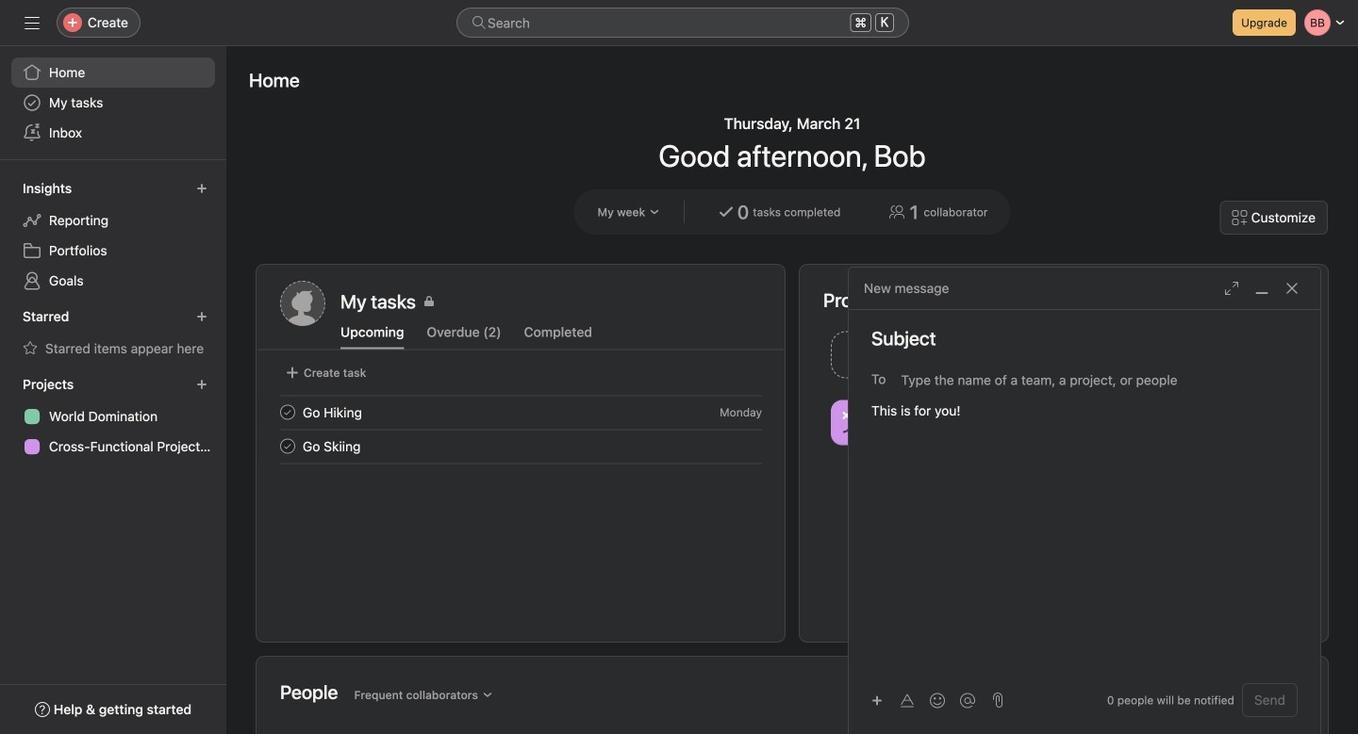 Task type: locate. For each thing, give the bounding box(es) containing it.
Type the name of a team, a project, or people text field
[[901, 369, 1287, 391]]

hide sidebar image
[[25, 15, 40, 30]]

toolbar
[[864, 687, 985, 714]]

Search tasks, projects, and more text field
[[456, 8, 909, 38]]

insert an object image
[[871, 696, 883, 707]]

list item
[[823, 326, 1064, 384], [257, 396, 785, 430], [257, 430, 785, 464]]

Mark complete checkbox
[[276, 435, 299, 458]]

add items to starred image
[[196, 311, 207, 323]]

dialog
[[849, 268, 1320, 735]]

starred element
[[0, 300, 226, 368]]

close image
[[1285, 281, 1300, 296]]

None field
[[456, 8, 909, 38]]

mark complete image
[[276, 435, 299, 458]]



Task type: describe. For each thing, give the bounding box(es) containing it.
add profile photo image
[[280, 281, 325, 326]]

Mark complete checkbox
[[276, 401, 299, 424]]

insights element
[[0, 172, 226, 300]]

new project or portfolio image
[[196, 379, 207, 390]]

mark complete image
[[276, 401, 299, 424]]

new insights image
[[196, 183, 207, 194]]

expand popout to full screen image
[[1224, 281, 1239, 296]]

line_and_symbols image
[[842, 412, 865, 434]]

Add subject text field
[[849, 325, 1320, 352]]

projects element
[[0, 368, 226, 466]]

minimize image
[[1254, 281, 1269, 296]]

global element
[[0, 46, 226, 159]]

at mention image
[[960, 694, 975, 709]]



Task type: vqa. For each thing, say whether or not it's contained in the screenshot.
Add profile photo
yes



